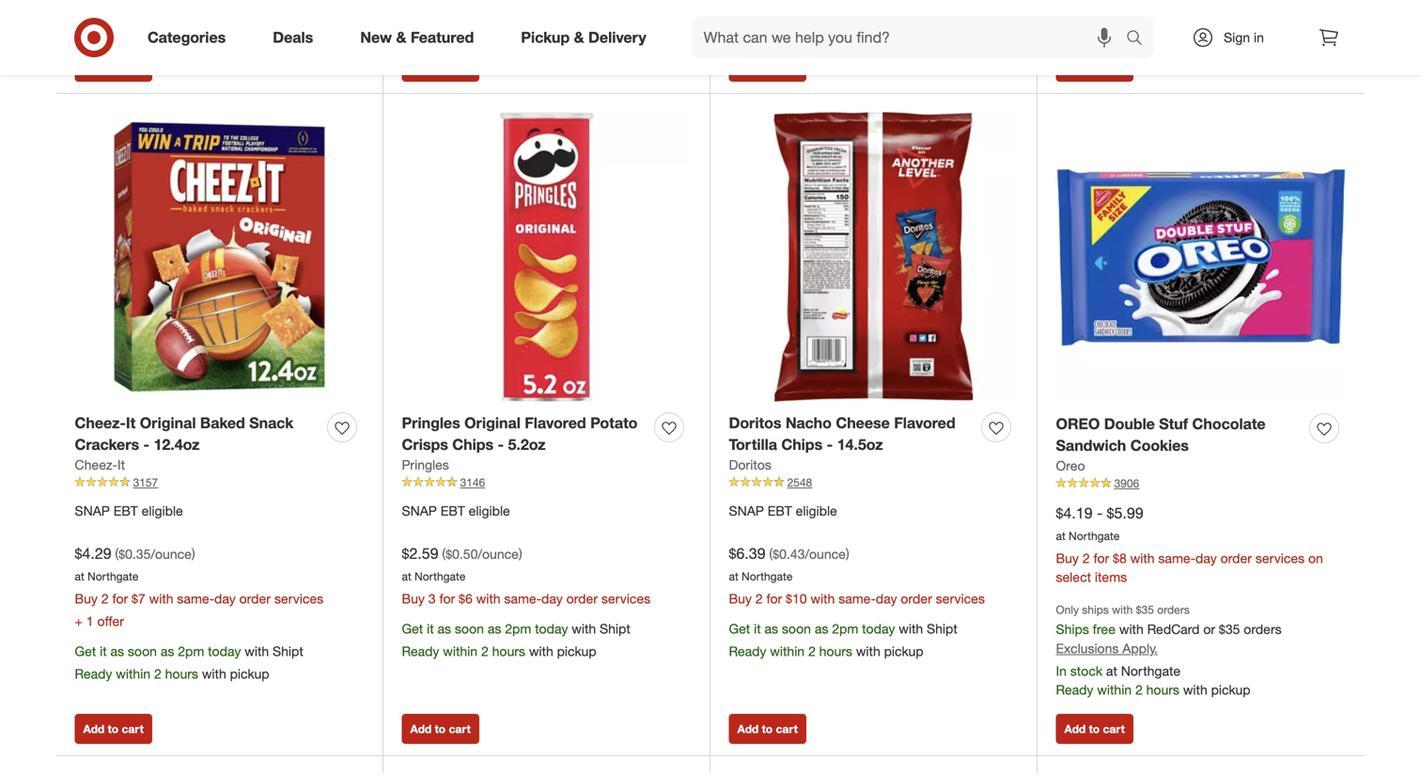 Task type: locate. For each thing, give the bounding box(es) containing it.
flavored up 5.2oz
[[525, 414, 586, 433]]

/ounce inside $4.29 ( $0.35 /ounce ) at northgate buy 2 for $7 with same-day order services + 1 offer
[[151, 546, 192, 563]]

ebt for $4.29
[[114, 503, 138, 519]]

it
[[427, 621, 434, 637], [754, 621, 761, 637], [100, 644, 107, 660]]

services for cheez-it original baked snack crackers - 12.4oz
[[274, 591, 323, 607]]

at down $4.29 at the left bottom of page
[[75, 569, 84, 584]]

cart for $2.59
[[449, 722, 471, 737]]

12.4oz
[[154, 436, 200, 454]]

1 horizontal spatial (
[[442, 546, 446, 563]]

cheez-
[[75, 414, 126, 433], [75, 457, 117, 473]]

pringles
[[402, 414, 460, 433], [402, 457, 449, 473]]

shipt for cheez-it original baked snack crackers - 12.4oz
[[273, 644, 303, 660]]

northgate up 3
[[415, 569, 466, 584]]

1 pringles from the top
[[402, 414, 460, 433]]

0 horizontal spatial )
[[192, 546, 195, 563]]

services inside $2.59 ( $0.50 /ounce ) at northgate buy 3 for $6 with same-day order services
[[601, 591, 651, 607]]

$35 up the redcard
[[1136, 603, 1154, 617]]

- inside pringles original flavored potato crisps chips - 5.2oz
[[498, 436, 504, 454]]

1 ( from the left
[[115, 546, 119, 563]]

0 horizontal spatial flavored
[[525, 414, 586, 433]]

3 snap ebt eligible from the left
[[729, 503, 837, 519]]

eligible for 14.5oz
[[796, 503, 837, 519]]

pickup inside only ships with $35 orders ships free with redcard or $35 orders exclusions apply. in stock at  northgate ready within 2 hours with pickup
[[1211, 682, 1251, 699]]

2 horizontal spatial eligible
[[796, 503, 837, 519]]

cheez- down crackers
[[75, 457, 117, 473]]

new & featured
[[360, 28, 474, 47]]

3 /ounce from the left
[[805, 546, 846, 563]]

2 horizontal spatial (
[[769, 546, 773, 563]]

buy inside $4.19 - $5.99 at northgate buy 2 for $8 with same-day order services on select items
[[1056, 551, 1079, 567]]

- left 12.4oz
[[143, 436, 149, 454]]

it for cheez-it
[[117, 457, 125, 473]]

ebt down 3146
[[441, 503, 465, 519]]

hours
[[1147, 19, 1180, 36], [492, 644, 525, 660], [819, 644, 853, 660], [165, 666, 198, 683], [1147, 682, 1180, 699]]

0 vertical spatial $35
[[1136, 603, 1154, 617]]

2 & from the left
[[574, 28, 584, 47]]

day right $6
[[541, 591, 563, 607]]

chips inside pringles original flavored potato crisps chips - 5.2oz
[[452, 436, 494, 454]]

northgate inside $4.29 ( $0.35 /ounce ) at northgate buy 2 for $7 with same-day order services + 1 offer
[[87, 569, 138, 584]]

1 vertical spatial it
[[117, 457, 125, 473]]

1 doritos from the top
[[729, 414, 782, 433]]

2 inside $4.19 - $5.99 at northgate buy 2 for $8 with same-day order services on select items
[[1083, 551, 1090, 567]]

doritos nacho cheese flavored tortilla chips - 14.5oz image
[[729, 112, 1019, 402], [729, 112, 1019, 402]]

stock
[[1070, 1, 1103, 17], [1070, 663, 1103, 680]]

1 ) from the left
[[192, 546, 195, 563]]

( right $4.29 at the left bottom of page
[[115, 546, 119, 563]]

same- inside $4.19 - $5.99 at northgate buy 2 for $8 with same-day order services on select items
[[1159, 551, 1196, 567]]

2 doritos from the top
[[729, 457, 772, 473]]

( right $2.59
[[442, 546, 446, 563]]

$2.59
[[402, 545, 439, 563]]

for left $7
[[112, 591, 128, 607]]

1 vertical spatial in
[[1056, 663, 1067, 680]]

1 horizontal spatial soon
[[455, 621, 484, 637]]

hours down apply.
[[1147, 682, 1180, 699]]

northgate down "$4.19"
[[1069, 529, 1120, 543]]

0 horizontal spatial today
[[208, 644, 241, 660]]

1 horizontal spatial )
[[519, 546, 522, 563]]

1 horizontal spatial flavored
[[894, 414, 956, 433]]

eligible
[[142, 503, 183, 519], [469, 503, 510, 519], [796, 503, 837, 519]]

order
[[1221, 551, 1252, 567], [239, 591, 271, 607], [566, 591, 598, 607], [901, 591, 932, 607]]

order inside $2.59 ( $0.50 /ounce ) at northgate buy 3 for $6 with same-day order services
[[566, 591, 598, 607]]

1 vertical spatial cheez-
[[75, 457, 117, 473]]

in down exclusions
[[1056, 663, 1067, 680]]

flavored right cheese
[[894, 414, 956, 433]]

it down offer at left
[[100, 644, 107, 660]]

2 horizontal spatial get
[[729, 621, 750, 637]]

& right new
[[396, 28, 407, 47]]

for for pringles original flavored potato crisps chips - 5.2oz
[[439, 591, 455, 607]]

to
[[108, 60, 119, 74], [108, 722, 119, 737], [435, 722, 446, 737], [762, 722, 773, 737], [1089, 722, 1100, 737]]

soon down $7
[[128, 644, 157, 660]]

2pm down $6.39 ( $0.43 /ounce ) at northgate buy 2 for $10 with same-day order services
[[832, 621, 858, 637]]

with
[[1183, 19, 1208, 36], [1130, 551, 1155, 567], [149, 591, 173, 607], [476, 591, 501, 607], [811, 591, 835, 607], [1112, 603, 1133, 617], [572, 621, 596, 637], [899, 621, 923, 637], [1119, 621, 1144, 638], [245, 644, 269, 660], [529, 644, 553, 660], [856, 644, 881, 660], [202, 666, 226, 683], [1183, 682, 1208, 699]]

1 horizontal spatial shipt
[[600, 621, 631, 637]]

- inside cheez-it original baked snack crackers - 12.4oz
[[143, 436, 149, 454]]

2 horizontal spatial )
[[846, 546, 849, 563]]

2 ( from the left
[[442, 546, 446, 563]]

for left $8
[[1094, 551, 1109, 567]]

2 inside only ships with $35 orders ships free with redcard or $35 orders exclusions apply. in stock at  northgate ready within 2 hours with pickup
[[1136, 682, 1143, 699]]

stock inside only ships with $35 orders ships free with redcard or $35 orders exclusions apply. in stock at  northgate ready within 2 hours with pickup
[[1070, 663, 1103, 680]]

0 horizontal spatial get
[[75, 644, 96, 660]]

it for $6.39
[[754, 621, 761, 637]]

add to cart for $4.29
[[83, 722, 144, 737]]

1 flavored from the left
[[525, 414, 586, 433]]

&
[[396, 28, 407, 47], [574, 28, 584, 47]]

2 horizontal spatial ebt
[[768, 503, 792, 519]]

add to cart button for $2.59
[[402, 715, 479, 745]]

today down $2.59 ( $0.50 /ounce ) at northgate buy 3 for $6 with same-day order services
[[535, 621, 568, 637]]

2548
[[787, 475, 812, 490]]

pickup for pringles original flavored potato crisps chips - 5.2oz
[[557, 644, 596, 660]]

( inside $2.59 ( $0.50 /ounce ) at northgate buy 3 for $6 with same-day order services
[[442, 546, 446, 563]]

0 horizontal spatial &
[[396, 28, 407, 47]]

0 horizontal spatial /ounce
[[151, 546, 192, 563]]

add
[[83, 60, 105, 74], [83, 722, 105, 737], [410, 722, 432, 737], [737, 722, 759, 737], [1065, 722, 1086, 737]]

at down "$6.39"
[[729, 569, 739, 584]]

snack
[[249, 414, 294, 433]]

same- inside $2.59 ( $0.50 /ounce ) at northgate buy 3 for $6 with same-day order services
[[504, 591, 541, 607]]

1 /ounce from the left
[[151, 546, 192, 563]]

orders
[[1157, 603, 1190, 617], [1244, 621, 1282, 638]]

0 vertical spatial doritos
[[729, 414, 782, 433]]

doritos link
[[729, 456, 772, 475]]

services for doritos nacho cheese flavored tortilla chips - 14.5oz
[[936, 591, 985, 607]]

day up or
[[1196, 551, 1217, 567]]

2 snap from the left
[[402, 503, 437, 519]]

flavored inside doritos nacho cheese flavored tortilla chips - 14.5oz
[[894, 414, 956, 433]]

snap for $6.39
[[729, 503, 764, 519]]

northgate up search
[[1121, 1, 1181, 17]]

stock inside in stock at  northgate ready within 2 hours with pickup
[[1070, 1, 1103, 17]]

it down 3
[[427, 621, 434, 637]]

2 horizontal spatial shipt
[[927, 621, 958, 637]]

buy for pringles original flavored potato crisps chips - 5.2oz
[[402, 591, 425, 607]]

services inside $6.39 ( $0.43 /ounce ) at northgate buy 2 for $10 with same-day order services
[[936, 591, 985, 607]]

1 original from the left
[[140, 414, 196, 433]]

2 horizontal spatial get it as soon as 2pm today with shipt ready within 2 hours with pickup
[[729, 621, 958, 660]]

pickup inside in stock at  northgate ready within 2 hours with pickup
[[1211, 19, 1251, 36]]

soon down $10
[[782, 621, 811, 637]]

2 /ounce from the left
[[478, 546, 519, 563]]

0 horizontal spatial $35
[[1136, 603, 1154, 617]]

ebt down 3157
[[114, 503, 138, 519]]

& right pickup
[[574, 28, 584, 47]]

same- right $6
[[504, 591, 541, 607]]

1 eligible from the left
[[142, 503, 183, 519]]

3906
[[1114, 476, 1139, 490]]

get it as soon as 2pm today with shipt ready within 2 hours with pickup down $2.59 ( $0.50 /ounce ) at northgate buy 3 for $6 with same-day order services
[[402, 621, 631, 660]]

crackers
[[75, 436, 139, 454]]

stuf
[[1159, 415, 1188, 433]]

add to cart
[[83, 60, 144, 74], [83, 722, 144, 737], [410, 722, 471, 737], [737, 722, 798, 737], [1065, 722, 1125, 737]]

1 snap ebt eligible from the left
[[75, 503, 183, 519]]

3 ebt from the left
[[768, 503, 792, 519]]

$6.39 ( $0.43 /ounce ) at northgate buy 2 for $10 with same-day order services
[[729, 545, 985, 607]]

with inside $2.59 ( $0.50 /ounce ) at northgate buy 3 for $6 with same-day order services
[[476, 591, 501, 607]]

$0.35
[[119, 546, 151, 563]]

$4.29 ( $0.35 /ounce ) at northgate buy 2 for $7 with same-day order services + 1 offer
[[75, 545, 323, 630]]

as
[[438, 621, 451, 637], [488, 621, 501, 637], [765, 621, 778, 637], [815, 621, 828, 637], [110, 644, 124, 660], [161, 644, 174, 660]]

doritos for doritos nacho cheese flavored tortilla chips - 14.5oz
[[729, 414, 782, 433]]

doritos down tortilla
[[729, 457, 772, 473]]

$8
[[1113, 551, 1127, 567]]

northgate inside $6.39 ( $0.43 /ounce ) at northgate buy 2 for $10 with same-day order services
[[742, 569, 793, 584]]

same-
[[1159, 551, 1196, 567], [177, 591, 214, 607], [504, 591, 541, 607], [839, 591, 876, 607]]

0 horizontal spatial (
[[115, 546, 119, 563]]

1 horizontal spatial ebt
[[441, 503, 465, 519]]

as down $2.59 ( $0.50 /ounce ) at northgate buy 3 for $6 with same-day order services
[[488, 621, 501, 637]]

add to cart button for $6.39
[[729, 715, 806, 745]]

$35
[[1136, 603, 1154, 617], [1219, 621, 1240, 638]]

add to cart button
[[75, 52, 152, 82], [75, 715, 152, 745], [402, 715, 479, 745], [729, 715, 806, 745], [1056, 715, 1134, 745]]

chips
[[452, 436, 494, 454], [781, 436, 823, 454]]

chips up 3146
[[452, 436, 494, 454]]

- inside doritos nacho cheese flavored tortilla chips - 14.5oz
[[827, 436, 833, 454]]

it for $4.29
[[100, 644, 107, 660]]

eligible down 3157
[[142, 503, 183, 519]]

snap up "$6.39"
[[729, 503, 764, 519]]

0 horizontal spatial chips
[[452, 436, 494, 454]]

2 in from the top
[[1056, 663, 1067, 680]]

within for doritos nacho cheese flavored tortilla chips - 14.5oz
[[770, 644, 805, 660]]

doritos inside doritos nacho cheese flavored tortilla chips - 14.5oz
[[729, 414, 782, 433]]

pringles up the crisps
[[402, 414, 460, 433]]

northgate down apply.
[[1121, 663, 1181, 680]]

eligible down 3146
[[469, 503, 510, 519]]

day right $10
[[876, 591, 897, 607]]

northgate inside in stock at  northgate ready within 2 hours with pickup
[[1121, 1, 1181, 17]]

( for $4.29
[[115, 546, 119, 563]]

) right $0.43
[[846, 546, 849, 563]]

/ounce
[[151, 546, 192, 563], [478, 546, 519, 563], [805, 546, 846, 563]]

snap ebt eligible down 3157
[[75, 503, 183, 519]]

as down $0.50
[[438, 621, 451, 637]]

stock left search 'button'
[[1070, 1, 1103, 17]]

2 ) from the left
[[519, 546, 522, 563]]

( right "$6.39"
[[769, 546, 773, 563]]

2 original from the left
[[464, 414, 521, 433]]

at down the exclusions apply. button
[[1106, 663, 1118, 680]]

pringles down the crisps
[[402, 457, 449, 473]]

it up crackers
[[126, 414, 136, 433]]

0 horizontal spatial snap
[[75, 503, 110, 519]]

snap up $2.59
[[402, 503, 437, 519]]

0 horizontal spatial 2pm
[[178, 644, 204, 660]]

0 horizontal spatial ebt
[[114, 503, 138, 519]]

chips for original
[[452, 436, 494, 454]]

orders right or
[[1244, 621, 1282, 638]]

pringles inside pringles original flavored potato crisps chips - 5.2oz
[[402, 414, 460, 433]]

in
[[1056, 1, 1067, 17], [1056, 663, 1067, 680]]

0 horizontal spatial snap ebt eligible
[[75, 503, 183, 519]]

1 vertical spatial orders
[[1244, 621, 1282, 638]]

day
[[1196, 551, 1217, 567], [214, 591, 236, 607], [541, 591, 563, 607], [876, 591, 897, 607]]

add for $2.59
[[410, 722, 432, 737]]

/ounce for $4.29
[[151, 546, 192, 563]]

1 snap from the left
[[75, 503, 110, 519]]

2 inside $4.29 ( $0.35 /ounce ) at northgate buy 2 for $7 with same-day order services + 1 offer
[[101, 591, 109, 607]]

0 horizontal spatial it
[[100, 644, 107, 660]]

3 eligible from the left
[[796, 503, 837, 519]]

0 vertical spatial orders
[[1157, 603, 1190, 617]]

snap ebt eligible down 3146
[[402, 503, 510, 519]]

ready for cheez-it original baked snack crackers - 12.4oz
[[75, 666, 112, 683]]

3 snap from the left
[[729, 503, 764, 519]]

buy inside $4.29 ( $0.35 /ounce ) at northgate buy 2 for $7 with same-day order services + 1 offer
[[75, 591, 98, 607]]

oreo double stuf chocolate sandwich cookies image
[[1056, 112, 1347, 403], [1056, 112, 1347, 403]]

pickup
[[1211, 19, 1251, 36], [557, 644, 596, 660], [884, 644, 924, 660], [230, 666, 269, 683], [1211, 682, 1251, 699]]

sign in
[[1224, 29, 1264, 46]]

for inside $2.59 ( $0.50 /ounce ) at northgate buy 3 for $6 with same-day order services
[[439, 591, 455, 607]]

2 eligible from the left
[[469, 503, 510, 519]]

1 vertical spatial pringles
[[402, 457, 449, 473]]

2pm down $4.29 ( $0.35 /ounce ) at northgate buy 2 for $7 with same-day order services + 1 offer
[[178, 644, 204, 660]]

shipt for pringles original flavored potato crisps chips - 5.2oz
[[600, 621, 631, 637]]

) for $4.29
[[192, 546, 195, 563]]

0 horizontal spatial soon
[[128, 644, 157, 660]]

buy left 3
[[402, 591, 425, 607]]

snap for $2.59
[[402, 503, 437, 519]]

2 ebt from the left
[[441, 503, 465, 519]]

services inside $4.29 ( $0.35 /ounce ) at northgate buy 2 for $7 with same-day order services + 1 offer
[[274, 591, 323, 607]]

order for doritos nacho cheese flavored tortilla chips - 14.5oz
[[901, 591, 932, 607]]

for inside $4.29 ( $0.35 /ounce ) at northgate buy 2 for $7 with same-day order services + 1 offer
[[112, 591, 128, 607]]

day for doritos nacho cheese flavored tortilla chips - 14.5oz
[[876, 591, 897, 607]]

today for $4.29
[[208, 644, 241, 660]]

day inside $4.29 ( $0.35 /ounce ) at northgate buy 2 for $7 with same-day order services + 1 offer
[[214, 591, 236, 607]]

0 horizontal spatial shipt
[[273, 644, 303, 660]]

buy up '1'
[[75, 591, 98, 607]]

2 stock from the top
[[1070, 663, 1103, 680]]

oreo
[[1056, 415, 1100, 433]]

/ounce inside $2.59 ( $0.50 /ounce ) at northgate buy 3 for $6 with same-day order services
[[478, 546, 519, 563]]

hours down $6.39 ( $0.43 /ounce ) at northgate buy 2 for $10 with same-day order services
[[819, 644, 853, 660]]

2 horizontal spatial /ounce
[[805, 546, 846, 563]]

( for $2.59
[[442, 546, 446, 563]]

today down $4.29 ( $0.35 /ounce ) at northgate buy 2 for $7 with same-day order services + 1 offer
[[208, 644, 241, 660]]

) for $2.59
[[519, 546, 522, 563]]

it down "$6.39"
[[754, 621, 761, 637]]

) right $0.50
[[519, 546, 522, 563]]

1 horizontal spatial $35
[[1219, 621, 1240, 638]]

buy inside $6.39 ( $0.43 /ounce ) at northgate buy 2 for $10 with same-day order services
[[729, 591, 752, 607]]

cheez- up crackers
[[75, 414, 126, 433]]

1 horizontal spatial snap
[[402, 503, 437, 519]]

2 snap ebt eligible from the left
[[402, 503, 510, 519]]

/ounce for $2.59
[[478, 546, 519, 563]]

order inside $4.29 ( $0.35 /ounce ) at northgate buy 2 for $7 with same-day order services + 1 offer
[[239, 591, 271, 607]]

cheez- inside cheez-it original baked snack crackers - 12.4oz
[[75, 414, 126, 433]]

2 inside $6.39 ( $0.43 /ounce ) at northgate buy 2 for $10 with same-day order services
[[756, 591, 763, 607]]

day inside $6.39 ( $0.43 /ounce ) at northgate buy 2 for $10 with same-day order services
[[876, 591, 897, 607]]

orders up the redcard
[[1157, 603, 1190, 617]]

at down "$4.19"
[[1056, 529, 1066, 543]]

buy up the select
[[1056, 551, 1079, 567]]

1 stock from the top
[[1070, 1, 1103, 17]]

1 & from the left
[[396, 28, 407, 47]]

-
[[143, 436, 149, 454], [498, 436, 504, 454], [827, 436, 833, 454], [1097, 504, 1103, 523]]

buy
[[1056, 551, 1079, 567], [75, 591, 98, 607], [402, 591, 425, 607], [729, 591, 752, 607]]

& for new
[[396, 28, 407, 47]]

1 cheez- from the top
[[75, 414, 126, 433]]

with inside $4.19 - $5.99 at northgate buy 2 for $8 with same-day order services on select items
[[1130, 551, 1155, 567]]

at down $2.59
[[402, 569, 411, 584]]

get down $2.59
[[402, 621, 423, 637]]

same- right $8
[[1159, 551, 1196, 567]]

( for $6.39
[[769, 546, 773, 563]]

1 horizontal spatial &
[[574, 28, 584, 47]]

same- right $10
[[839, 591, 876, 607]]

2 flavored from the left
[[894, 414, 956, 433]]

snap ebt eligible down 2548
[[729, 503, 837, 519]]

within for pringles original flavored potato crisps chips - 5.2oz
[[443, 644, 478, 660]]

to for $2.59
[[435, 722, 446, 737]]

1 horizontal spatial eligible
[[469, 503, 510, 519]]

- left 5.2oz
[[498, 436, 504, 454]]

pringles original flavored potato crisps chips - 5.2oz image
[[402, 112, 691, 402], [402, 112, 691, 402]]

pickup
[[521, 28, 570, 47]]

2 horizontal spatial it
[[754, 621, 761, 637]]

hours left "sign"
[[1147, 19, 1180, 36]]

in left search 'button'
[[1056, 1, 1067, 17]]

get it as soon as 2pm today with shipt ready within 2 hours with pickup
[[402, 621, 631, 660], [729, 621, 958, 660], [75, 644, 303, 683]]

2 horizontal spatial 2pm
[[832, 621, 858, 637]]

categories
[[148, 28, 226, 47]]

/ounce for $6.39
[[805, 546, 846, 563]]

stock down exclusions
[[1070, 663, 1103, 680]]

hours down $2.59 ( $0.50 /ounce ) at northgate buy 3 for $6 with same-day order services
[[492, 644, 525, 660]]

cheez-it original baked snack crackers - 12.4oz image
[[75, 112, 364, 402], [75, 112, 364, 402]]

3 ( from the left
[[769, 546, 773, 563]]

northgate down "$6.39"
[[742, 569, 793, 584]]

0 vertical spatial pringles
[[402, 414, 460, 433]]

cart for $6.39
[[776, 722, 798, 737]]

pringles for pringles original flavored potato crisps chips - 5.2oz
[[402, 414, 460, 433]]

get it as soon as 2pm today with shipt ready within 2 hours with pickup down $10
[[729, 621, 958, 660]]

/ounce inside $6.39 ( $0.43 /ounce ) at northgate buy 2 for $10 with same-day order services
[[805, 546, 846, 563]]

2 chips from the left
[[781, 436, 823, 454]]

for left $10
[[767, 591, 782, 607]]

at
[[1106, 1, 1118, 17], [1056, 529, 1066, 543], [75, 569, 84, 584], [402, 569, 411, 584], [729, 569, 739, 584], [1106, 663, 1118, 680]]

within inside only ships with $35 orders ships free with redcard or $35 orders exclusions apply. in stock at  northgate ready within 2 hours with pickup
[[1097, 682, 1132, 699]]

$6
[[459, 591, 473, 607]]

today for $2.59
[[535, 621, 568, 637]]

( inside $6.39 ( $0.43 /ounce ) at northgate buy 2 for $10 with same-day order services
[[769, 546, 773, 563]]

soon for $4.29
[[128, 644, 157, 660]]

hours for doritos nacho cheese flavored tortilla chips - 14.5oz
[[819, 644, 853, 660]]

1 horizontal spatial get
[[402, 621, 423, 637]]

same- inside $4.29 ( $0.35 /ounce ) at northgate buy 2 for $7 with same-day order services + 1 offer
[[177, 591, 214, 607]]

2 horizontal spatial snap ebt eligible
[[729, 503, 837, 519]]

same- right $7
[[177, 591, 214, 607]]

/ounce down 3146
[[478, 546, 519, 563]]

hours for pringles original flavored potato crisps chips - 5.2oz
[[492, 644, 525, 660]]

) right $0.35
[[192, 546, 195, 563]]

2 horizontal spatial soon
[[782, 621, 811, 637]]

0 horizontal spatial eligible
[[142, 503, 183, 519]]

same- inside $6.39 ( $0.43 /ounce ) at northgate buy 2 for $10 with same-day order services
[[839, 591, 876, 607]]

1 horizontal spatial today
[[535, 621, 568, 637]]

chips down nacho
[[781, 436, 823, 454]]

hours for cheez-it original baked snack crackers - 12.4oz
[[165, 666, 198, 683]]

) inside $2.59 ( $0.50 /ounce ) at northgate buy 3 for $6 with same-day order services
[[519, 546, 522, 563]]

0 horizontal spatial get it as soon as 2pm today with shipt ready within 2 hours with pickup
[[75, 644, 303, 683]]

it for $2.59
[[427, 621, 434, 637]]

eligible down 2548
[[796, 503, 837, 519]]

search
[[1118, 30, 1163, 48]]

snap for $4.29
[[75, 503, 110, 519]]

) inside $6.39 ( $0.43 /ounce ) at northgate buy 2 for $10 with same-day order services
[[846, 546, 849, 563]]

shipt
[[600, 621, 631, 637], [927, 621, 958, 637], [273, 644, 303, 660]]

0 vertical spatial in
[[1056, 1, 1067, 17]]

order inside $6.39 ( $0.43 /ounce ) at northgate buy 2 for $10 with same-day order services
[[901, 591, 932, 607]]

- down nacho
[[827, 436, 833, 454]]

northgate down $4.29 at the left bottom of page
[[87, 569, 138, 584]]

today
[[535, 621, 568, 637], [862, 621, 895, 637], [208, 644, 241, 660]]

2 cheez- from the top
[[75, 457, 117, 473]]

)
[[192, 546, 195, 563], [519, 546, 522, 563], [846, 546, 849, 563]]

2pm for $2.59
[[505, 621, 531, 637]]

1 vertical spatial doritos
[[729, 457, 772, 473]]

on
[[1308, 551, 1323, 567]]

What can we help you find? suggestions appear below search field
[[692, 17, 1131, 58]]

original
[[140, 414, 196, 433], [464, 414, 521, 433]]

pickup for cheez-it original baked snack crackers - 12.4oz
[[230, 666, 269, 683]]

ready
[[1056, 19, 1094, 36], [402, 644, 439, 660], [729, 644, 766, 660], [75, 666, 112, 683], [1056, 682, 1094, 699]]

1 horizontal spatial chips
[[781, 436, 823, 454]]

as down offer at left
[[110, 644, 124, 660]]

0 horizontal spatial original
[[140, 414, 196, 433]]

/ounce down 3157
[[151, 546, 192, 563]]

chips inside doritos nacho cheese flavored tortilla chips - 14.5oz
[[781, 436, 823, 454]]

0 vertical spatial it
[[126, 414, 136, 433]]

1 in from the top
[[1056, 1, 1067, 17]]

) inside $4.29 ( $0.35 /ounce ) at northgate buy 2 for $7 with same-day order services + 1 offer
[[192, 546, 195, 563]]

buy down "$6.39"
[[729, 591, 752, 607]]

1 vertical spatial stock
[[1070, 663, 1103, 680]]

snap ebt eligible
[[75, 503, 183, 519], [402, 503, 510, 519], [729, 503, 837, 519]]

ready inside in stock at  northgate ready within 2 hours with pickup
[[1056, 19, 1094, 36]]

( inside $4.29 ( $0.35 /ounce ) at northgate buy 2 for $7 with same-day order services + 1 offer
[[115, 546, 119, 563]]

day right $7
[[214, 591, 236, 607]]

services inside $4.19 - $5.99 at northgate buy 2 for $8 with same-day order services on select items
[[1256, 551, 1305, 567]]

hours down $4.29 ( $0.35 /ounce ) at northgate buy 2 for $7 with same-day order services + 1 offer
[[165, 666, 198, 683]]

items
[[1095, 569, 1127, 586]]

add for $6.39
[[737, 722, 759, 737]]

0 vertical spatial cheez-
[[75, 414, 126, 433]]

today down $6.39 ( $0.43 /ounce ) at northgate buy 2 for $10 with same-day order services
[[862, 621, 895, 637]]

get it as soon as 2pm today with shipt ready within 2 hours with pickup for $2.59
[[402, 621, 631, 660]]

1 horizontal spatial snap ebt eligible
[[402, 503, 510, 519]]

ebt down 2548
[[768, 503, 792, 519]]

doritos up tortilla
[[729, 414, 782, 433]]

chocolate
[[1192, 415, 1266, 433]]

within inside in stock at  northgate ready within 2 hours with pickup
[[1097, 19, 1132, 36]]

/ounce up $10
[[805, 546, 846, 563]]

2 pringles from the top
[[402, 457, 449, 473]]

1 horizontal spatial get it as soon as 2pm today with shipt ready within 2 hours with pickup
[[402, 621, 631, 660]]

doritos
[[729, 414, 782, 433], [729, 457, 772, 473]]

1 horizontal spatial original
[[464, 414, 521, 433]]

it inside cheez-it original baked snack crackers - 12.4oz
[[126, 414, 136, 433]]

get down "$6.39"
[[729, 621, 750, 637]]

cheez-it link
[[75, 456, 125, 475]]

snap ebt eligible for $4.29
[[75, 503, 183, 519]]

redcard
[[1147, 621, 1200, 638]]

3157
[[133, 475, 158, 490]]

same- for pringles original flavored potato crisps chips - 5.2oz
[[504, 591, 541, 607]]

within
[[1097, 19, 1132, 36], [443, 644, 478, 660], [770, 644, 805, 660], [116, 666, 150, 683], [1097, 682, 1132, 699]]

sign in link
[[1176, 17, 1293, 58]]

1 horizontal spatial 2pm
[[505, 621, 531, 637]]

original up 5.2oz
[[464, 414, 521, 433]]

day inside $4.19 - $5.99 at northgate buy 2 for $8 with same-day order services on select items
[[1196, 551, 1217, 567]]

1 horizontal spatial it
[[427, 621, 434, 637]]

day inside $2.59 ( $0.50 /ounce ) at northgate buy 3 for $6 with same-day order services
[[541, 591, 563, 607]]

1 horizontal spatial /ounce
[[478, 546, 519, 563]]

$35 right or
[[1219, 621, 1240, 638]]

0 vertical spatial stock
[[1070, 1, 1103, 17]]

snap
[[75, 503, 110, 519], [402, 503, 437, 519], [729, 503, 764, 519]]

for inside $6.39 ( $0.43 /ounce ) at northgate buy 2 for $10 with same-day order services
[[767, 591, 782, 607]]

at inside $4.19 - $5.99 at northgate buy 2 for $8 with same-day order services on select items
[[1056, 529, 1066, 543]]

2 horizontal spatial snap
[[729, 503, 764, 519]]

free
[[1093, 621, 1116, 638]]

3 ) from the left
[[846, 546, 849, 563]]

- right "$4.19"
[[1097, 504, 1103, 523]]

buy inside $2.59 ( $0.50 /ounce ) at northgate buy 3 for $6 with same-day order services
[[402, 591, 425, 607]]

only ships with $35 orders ships free with redcard or $35 orders exclusions apply. in stock at  northgate ready within 2 hours with pickup
[[1056, 603, 1282, 699]]

2pm down $2.59 ( $0.50 /ounce ) at northgate buy 3 for $6 with same-day order services
[[505, 621, 531, 637]]

1 ebt from the left
[[114, 503, 138, 519]]

1 chips from the left
[[452, 436, 494, 454]]

for right 3
[[439, 591, 455, 607]]

oreo
[[1056, 458, 1085, 474]]

2 horizontal spatial today
[[862, 621, 895, 637]]

it down crackers
[[117, 457, 125, 473]]

soon down $6
[[455, 621, 484, 637]]



Task type: describe. For each thing, give the bounding box(es) containing it.
ships
[[1082, 603, 1109, 617]]

3146 link
[[402, 475, 691, 491]]

it for cheez-it original baked snack crackers - 12.4oz
[[126, 414, 136, 433]]

deals
[[273, 28, 313, 47]]

offer
[[97, 613, 124, 630]]

$0.43
[[773, 546, 805, 563]]

cheez- for cheez-it
[[75, 457, 117, 473]]

chips for nacho
[[781, 436, 823, 454]]

$4.19 - $5.99 at northgate buy 2 for $8 with same-day order services on select items
[[1056, 504, 1323, 586]]

- for 12.4oz
[[143, 436, 149, 454]]

$10
[[786, 591, 807, 607]]

oreo double stuf chocolate sandwich cookies link
[[1056, 414, 1302, 457]]

at inside $2.59 ( $0.50 /ounce ) at northgate buy 3 for $6 with same-day order services
[[402, 569, 411, 584]]

hours inside only ships with $35 orders ships free with redcard or $35 orders exclusions apply. in stock at  northgate ready within 2 hours with pickup
[[1147, 682, 1180, 699]]

ebt for $6.39
[[768, 503, 792, 519]]

buy for doritos nacho cheese flavored tortilla chips - 14.5oz
[[729, 591, 752, 607]]

categories link
[[132, 17, 249, 58]]

2 inside in stock at  northgate ready within 2 hours with pickup
[[1136, 19, 1143, 36]]

add to cart for $2.59
[[410, 722, 471, 737]]

day for pringles original flavored potato crisps chips - 5.2oz
[[541, 591, 563, 607]]

crisps
[[402, 436, 448, 454]]

as down $0.43
[[765, 621, 778, 637]]

snap ebt eligible for $6.39
[[729, 503, 837, 519]]

new
[[360, 28, 392, 47]]

for for doritos nacho cheese flavored tortilla chips - 14.5oz
[[767, 591, 782, 607]]

search button
[[1118, 17, 1163, 62]]

cheese
[[836, 414, 890, 433]]

order for pringles original flavored potato crisps chips - 5.2oz
[[566, 591, 598, 607]]

cheez-it original baked snack crackers - 12.4oz link
[[75, 413, 320, 456]]

doritos nacho cheese flavored tortilla chips - 14.5oz
[[729, 414, 956, 454]]

pickup & delivery link
[[505, 17, 670, 58]]

new & featured link
[[344, 17, 498, 58]]

same- for cheez-it original baked snack crackers - 12.4oz
[[177, 591, 214, 607]]

in inside only ships with $35 orders ships free with redcard or $35 orders exclusions apply. in stock at  northgate ready within 2 hours with pickup
[[1056, 663, 1067, 680]]

cookies
[[1131, 437, 1189, 455]]

soon for $6.39
[[782, 621, 811, 637]]

hours inside in stock at  northgate ready within 2 hours with pickup
[[1147, 19, 1180, 36]]

exclusions apply. button
[[1056, 640, 1158, 659]]

order for cheez-it original baked snack crackers - 12.4oz
[[239, 591, 271, 607]]

northgate inside $4.19 - $5.99 at northgate buy 2 for $8 with same-day order services on select items
[[1069, 529, 1120, 543]]

get for $2.59
[[402, 621, 423, 637]]

cheez-it
[[75, 457, 125, 473]]

eligible for 12.4oz
[[142, 503, 183, 519]]

get for $6.39
[[729, 621, 750, 637]]

cheez- for cheez-it original baked snack crackers - 12.4oz
[[75, 414, 126, 433]]

get for $4.29
[[75, 644, 96, 660]]

1 horizontal spatial orders
[[1244, 621, 1282, 638]]

2pm for $6.39
[[832, 621, 858, 637]]

$7
[[132, 591, 145, 607]]

in inside in stock at  northgate ready within 2 hours with pickup
[[1056, 1, 1067, 17]]

2548 link
[[729, 475, 1019, 491]]

0 horizontal spatial orders
[[1157, 603, 1190, 617]]

pickup & delivery
[[521, 28, 646, 47]]

ready for doritos nacho cheese flavored tortilla chips - 14.5oz
[[729, 644, 766, 660]]

$6.39
[[729, 545, 766, 563]]

delivery
[[588, 28, 646, 47]]

original inside pringles original flavored potato crisps chips - 5.2oz
[[464, 414, 521, 433]]

get it as soon as 2pm today with shipt ready within 2 hours with pickup for $6.39
[[729, 621, 958, 660]]

$2.59 ( $0.50 /ounce ) at northgate buy 3 for $6 with same-day order services
[[402, 545, 651, 607]]

pickup for doritos nacho cheese flavored tortilla chips - 14.5oz
[[884, 644, 924, 660]]

5.2oz
[[508, 436, 546, 454]]

as down $6.39 ( $0.43 /ounce ) at northgate buy 2 for $10 with same-day order services
[[815, 621, 828, 637]]

soon for $2.59
[[455, 621, 484, 637]]

14.5oz
[[837, 436, 883, 454]]

in
[[1254, 29, 1264, 46]]

for for cheez-it original baked snack crackers - 12.4oz
[[112, 591, 128, 607]]

ready inside only ships with $35 orders ships free with redcard or $35 orders exclusions apply. in stock at  northgate ready within 2 hours with pickup
[[1056, 682, 1094, 699]]

ebt for $2.59
[[441, 503, 465, 519]]

with inside $6.39 ( $0.43 /ounce ) at northgate buy 2 for $10 with same-day order services
[[811, 591, 835, 607]]

$4.19
[[1056, 504, 1093, 523]]

at inside $6.39 ( $0.43 /ounce ) at northgate buy 2 for $10 with same-day order services
[[729, 569, 739, 584]]

pringles for pringles
[[402, 457, 449, 473]]

at inside only ships with $35 orders ships free with redcard or $35 orders exclusions apply. in stock at  northgate ready within 2 hours with pickup
[[1106, 663, 1118, 680]]

apply.
[[1123, 641, 1158, 657]]

doritos nacho cheese flavored tortilla chips - 14.5oz link
[[729, 413, 974, 456]]

add for $4.29
[[83, 722, 105, 737]]

eligible for 5.2oz
[[469, 503, 510, 519]]

sign
[[1224, 29, 1250, 46]]

original inside cheez-it original baked snack crackers - 12.4oz
[[140, 414, 196, 433]]

cart for $4.29
[[122, 722, 144, 737]]

buy for cheez-it original baked snack crackers - 12.4oz
[[75, 591, 98, 607]]

at inside in stock at  northgate ready within 2 hours with pickup
[[1106, 1, 1118, 17]]

to for $4.29
[[108, 722, 119, 737]]

add to cart for $6.39
[[737, 722, 798, 737]]

day for cheez-it original baked snack crackers - 12.4oz
[[214, 591, 236, 607]]

3906 link
[[1056, 475, 1347, 492]]

sandwich
[[1056, 437, 1126, 455]]

ships
[[1056, 621, 1089, 638]]

potato
[[590, 414, 638, 433]]

or
[[1204, 621, 1215, 638]]

add to cart button for $4.29
[[75, 715, 152, 745]]

- for 14.5oz
[[827, 436, 833, 454]]

featured
[[411, 28, 474, 47]]

with inside $4.29 ( $0.35 /ounce ) at northgate buy 2 for $7 with same-day order services + 1 offer
[[149, 591, 173, 607]]

order inside $4.19 - $5.99 at northgate buy 2 for $8 with same-day order services on select items
[[1221, 551, 1252, 567]]

3157 link
[[75, 475, 364, 491]]

services for pringles original flavored potato crisps chips - 5.2oz
[[601, 591, 651, 607]]

pringles original flavored potato crisps chips - 5.2oz link
[[402, 413, 647, 456]]

cheez-it original baked snack crackers - 12.4oz
[[75, 414, 294, 454]]

- for 5.2oz
[[498, 436, 504, 454]]

ready for pringles original flavored potato crisps chips - 5.2oz
[[402, 644, 439, 660]]

northgate inside $2.59 ( $0.50 /ounce ) at northgate buy 3 for $6 with same-day order services
[[415, 569, 466, 584]]

snap ebt eligible for $2.59
[[402, 503, 510, 519]]

$5.99
[[1107, 504, 1144, 523]]

doritos for doritos
[[729, 457, 772, 473]]

oreo double stuf chocolate sandwich cookies
[[1056, 415, 1266, 455]]

today for $6.39
[[862, 621, 895, 637]]

1
[[86, 613, 94, 630]]

nacho
[[786, 414, 832, 433]]

only
[[1056, 603, 1079, 617]]

shipt for doritos nacho cheese flavored tortilla chips - 14.5oz
[[927, 621, 958, 637]]

at inside $4.29 ( $0.35 /ounce ) at northgate buy 2 for $7 with same-day order services + 1 offer
[[75, 569, 84, 584]]

flavored inside pringles original flavored potato crisps chips - 5.2oz
[[525, 414, 586, 433]]

double
[[1104, 415, 1155, 433]]

exclusions
[[1056, 641, 1119, 657]]

same- for doritos nacho cheese flavored tortilla chips - 14.5oz
[[839, 591, 876, 607]]

$0.50
[[446, 546, 478, 563]]

deals link
[[257, 17, 337, 58]]

- inside $4.19 - $5.99 at northgate buy 2 for $8 with same-day order services on select items
[[1097, 504, 1103, 523]]

pringles link
[[402, 456, 449, 475]]

with inside in stock at  northgate ready within 2 hours with pickup
[[1183, 19, 1208, 36]]

1 vertical spatial $35
[[1219, 621, 1240, 638]]

+
[[75, 613, 83, 630]]

pringles original flavored potato crisps chips - 5.2oz
[[402, 414, 638, 454]]

3
[[428, 591, 436, 607]]

baked
[[200, 414, 245, 433]]

& for pickup
[[574, 28, 584, 47]]

oreo link
[[1056, 457, 1085, 475]]

in stock at  northgate ready within 2 hours with pickup
[[1056, 1, 1251, 36]]

$4.29
[[75, 545, 111, 563]]

select
[[1056, 569, 1091, 586]]

as down $4.29 ( $0.35 /ounce ) at northgate buy 2 for $7 with same-day order services + 1 offer
[[161, 644, 174, 660]]

to for $6.39
[[762, 722, 773, 737]]

northgate inside only ships with $35 orders ships free with redcard or $35 orders exclusions apply. in stock at  northgate ready within 2 hours with pickup
[[1121, 663, 1181, 680]]

3146
[[460, 475, 485, 490]]

for inside $4.19 - $5.99 at northgate buy 2 for $8 with same-day order services on select items
[[1094, 551, 1109, 567]]

tortilla
[[729, 436, 777, 454]]

) for $6.39
[[846, 546, 849, 563]]

within for cheez-it original baked snack crackers - 12.4oz
[[116, 666, 150, 683]]

get it as soon as 2pm today with shipt ready within 2 hours with pickup for $4.29
[[75, 644, 303, 683]]

2pm for $4.29
[[178, 644, 204, 660]]



Task type: vqa. For each thing, say whether or not it's contained in the screenshot.
the free
yes



